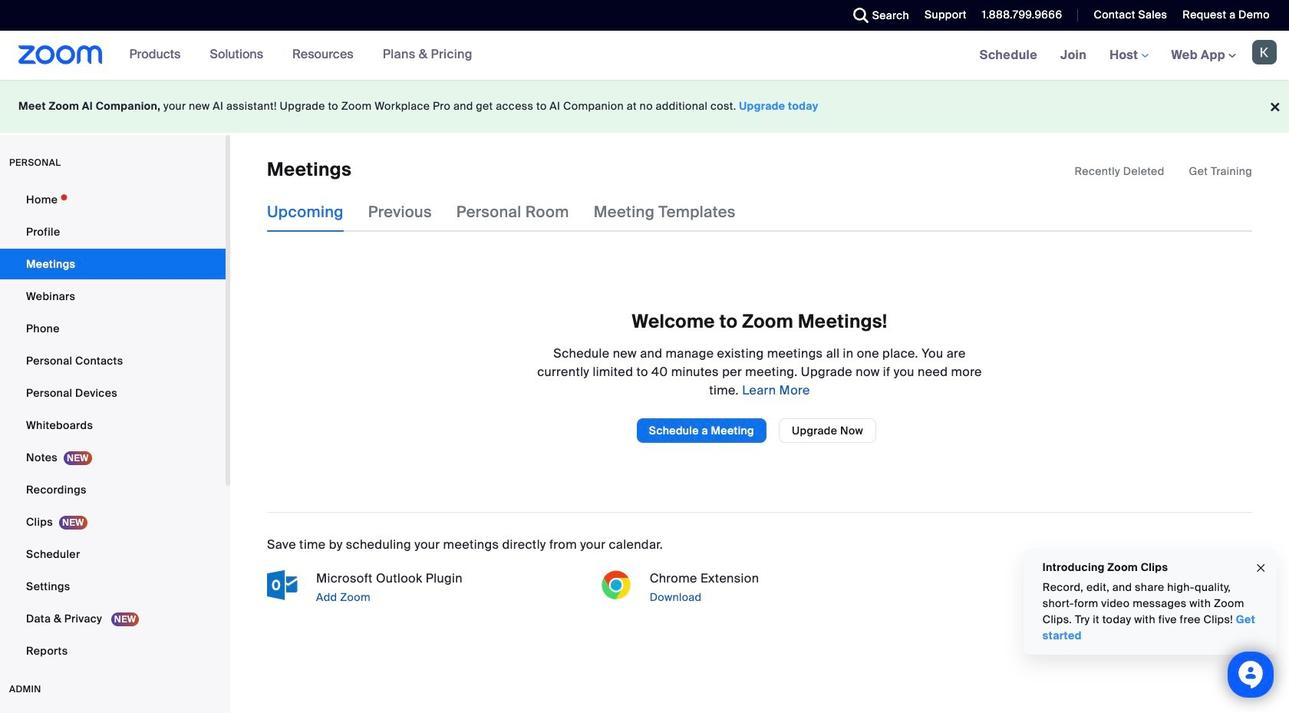 Task type: describe. For each thing, give the bounding box(es) containing it.
product information navigation
[[118, 31, 484, 80]]

close image
[[1255, 559, 1267, 577]]

tabs of meeting tab list
[[267, 192, 761, 232]]

personal menu menu
[[0, 184, 226, 668]]



Task type: locate. For each thing, give the bounding box(es) containing it.
banner
[[0, 31, 1290, 81]]

footer
[[0, 80, 1290, 133]]

meetings navigation
[[969, 31, 1290, 81]]

zoom logo image
[[18, 45, 103, 64]]

application
[[1075, 164, 1253, 179]]

profile picture image
[[1253, 40, 1277, 64]]



Task type: vqa. For each thing, say whether or not it's contained in the screenshot.
product information navigation
yes



